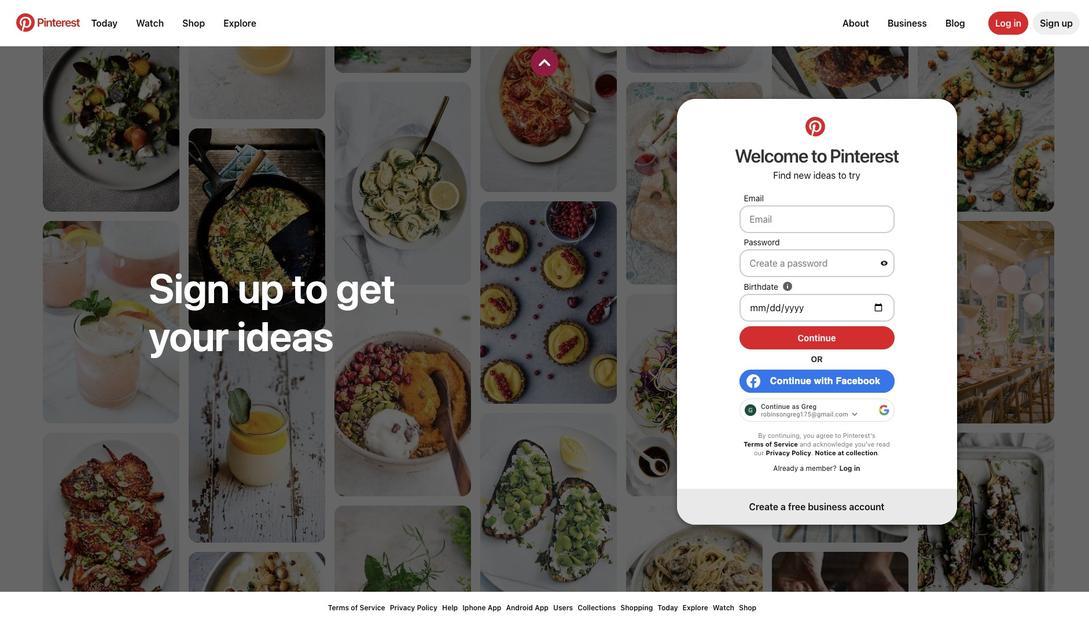 Task type: vqa. For each thing, say whether or not it's contained in the screenshot.
"About" link
yes



Task type: locate. For each thing, give the bounding box(es) containing it.
1 vertical spatial terms
[[328, 604, 349, 612]]

and acknowledge you've read our
[[754, 440, 890, 456]]

privacy policy link
[[766, 449, 811, 456], [390, 604, 438, 612]]

terms of service link
[[744, 440, 798, 448], [328, 604, 385, 612]]

terms
[[744, 440, 764, 448], [328, 604, 349, 612]]

1 horizontal spatial privacy policy link
[[766, 449, 811, 456]]

privacy policy . notice at collection .
[[766, 449, 880, 456]]

0 horizontal spatial shop link
[[178, 13, 210, 33]]

0 horizontal spatial today link
[[87, 13, 122, 33]]

tooltip image
[[783, 282, 792, 291]]

1 horizontal spatial in
[[1014, 18, 1022, 28]]

0 horizontal spatial a
[[781, 502, 786, 512]]

pinterest image
[[16, 13, 35, 32]]

1 vertical spatial terms of service link
[[328, 604, 385, 612]]

explore
[[224, 18, 256, 28], [683, 604, 708, 612]]

0 horizontal spatial ideas
[[237, 312, 334, 360]]

)
[[396, 307, 398, 316]]

continue with facebook
[[770, 375, 880, 386]]

app left users
[[535, 604, 549, 612]]

0 vertical spatial sign
[[1040, 18, 1060, 28]]

1 vertical spatial pinterest
[[830, 144, 899, 166]]

0 vertical spatial pinterest
[[37, 16, 80, 29]]

and
[[800, 440, 811, 448]]

android
[[506, 604, 533, 612]]

of inside by continuing, you agree to pinterest's terms of service
[[766, 440, 772, 448]]

to left the get
[[292, 264, 328, 312]]

shop link
[[178, 13, 210, 33], [739, 604, 757, 612]]

a for already
[[800, 464, 804, 473]]

1 horizontal spatial watch link
[[713, 604, 735, 612]]

ideas
[[814, 170, 836, 180], [237, 312, 334, 360]]

continue
[[798, 333, 836, 343], [770, 375, 811, 386]]

shopping link
[[621, 604, 653, 612]]

try
[[849, 170, 861, 180]]

privacy up the already
[[766, 449, 790, 456]]

a inside button
[[781, 502, 786, 512]]

0 horizontal spatial sign
[[149, 264, 230, 312]]

0 horizontal spatial terms
[[328, 604, 349, 612]]

0 vertical spatial explore link
[[219, 13, 261, 33]]

0 horizontal spatial .
[[811, 449, 813, 456]]

1 horizontal spatial terms
[[744, 440, 764, 448]]

1 vertical spatial up
[[238, 264, 284, 312]]

1 vertical spatial log
[[840, 464, 852, 473]]

. down by continuing, you agree to pinterest's terms of service
[[811, 449, 813, 456]]

you
[[804, 432, 815, 439]]

1 horizontal spatial .
[[878, 449, 880, 456]]

today right pinterest button
[[91, 18, 118, 28]]

0 vertical spatial explore
[[224, 18, 256, 28]]

collections
[[578, 604, 616, 612]]

0 vertical spatial terms
[[744, 440, 764, 448]]

1 horizontal spatial service
[[774, 440, 798, 448]]

0 vertical spatial shop
[[182, 18, 205, 28]]

0 vertical spatial ideas
[[814, 170, 836, 180]]

privacy policy link left help link
[[390, 604, 438, 612]]

a left free
[[781, 502, 786, 512]]

log in button left sign up
[[989, 12, 1029, 35]]

(
[[146, 307, 149, 316]]

0 vertical spatial privacy policy link
[[766, 449, 811, 456]]

1 horizontal spatial shop link
[[739, 604, 757, 612]]

1 horizontal spatial watch
[[713, 604, 735, 612]]

shop
[[182, 18, 205, 28], [739, 604, 757, 612]]

0 horizontal spatial explore
[[224, 18, 256, 28]]

0 vertical spatial today
[[91, 18, 118, 28]]

privacy policy link up the already
[[766, 449, 811, 456]]

email
[[744, 193, 764, 203]]

1 horizontal spatial shop
[[739, 604, 757, 612]]

today right shopping link
[[658, 604, 678, 612]]

continue button
[[740, 326, 895, 349]]

1 vertical spatial ideas
[[237, 312, 334, 360]]

1 app from the left
[[488, 604, 502, 612]]

0 vertical spatial in
[[1014, 18, 1022, 28]]

of
[[766, 440, 772, 448], [351, 604, 358, 612]]

0 vertical spatial service
[[774, 440, 798, 448]]

1 vertical spatial service
[[360, 604, 385, 612]]

pinterest up try
[[830, 144, 899, 166]]

0 vertical spatial of
[[766, 440, 772, 448]]

0 horizontal spatial in
[[854, 464, 861, 473]]

0 vertical spatial up
[[1062, 18, 1073, 28]]

create a free business account
[[749, 502, 885, 512]]

log in button
[[989, 12, 1029, 35], [840, 464, 861, 473]]

1 vertical spatial policy
[[417, 604, 438, 612]]

1 horizontal spatial privacy
[[766, 449, 790, 456]]

notice at collection link
[[815, 449, 878, 456]]

service inside by continuing, you agree to pinterest's terms of service
[[774, 440, 798, 448]]

to up acknowledge
[[835, 432, 841, 439]]

1 vertical spatial log in button
[[840, 464, 861, 473]]

read
[[877, 440, 890, 448]]

1 vertical spatial privacy
[[390, 604, 415, 612]]

policy
[[792, 449, 811, 456], [417, 604, 438, 612]]

policy down and
[[792, 449, 811, 456]]

you've
[[855, 440, 875, 448]]

policy left help link
[[417, 604, 438, 612]]

continue left with
[[770, 375, 811, 386]]

log in
[[996, 18, 1022, 28]]

continue up or
[[798, 333, 836, 343]]

app right iphone
[[488, 604, 502, 612]]

1 vertical spatial shop link
[[739, 604, 757, 612]]

0 horizontal spatial pinterest
[[37, 16, 80, 29]]

help link
[[442, 604, 458, 612]]

pinterest
[[37, 16, 80, 29], [830, 144, 899, 166]]

log right "blog" link
[[996, 18, 1012, 28]]

blog
[[946, 18, 965, 28]]

1 horizontal spatial of
[[766, 440, 772, 448]]

business
[[808, 502, 847, 512]]

free
[[788, 502, 806, 512]]

log down notice at collection link
[[840, 464, 852, 473]]

food image
[[189, 0, 325, 119], [335, 0, 471, 73], [480, 0, 617, 192], [626, 0, 763, 73], [772, 0, 909, 119], [43, 9, 179, 212], [918, 9, 1055, 212], [335, 82, 471, 285], [626, 82, 763, 285], [189, 129, 325, 331], [772, 129, 909, 331], [480, 201, 617, 404], [43, 221, 179, 424], [918, 221, 1055, 424], [335, 294, 471, 497], [626, 294, 763, 497], [189, 340, 325, 543], [772, 340, 909, 543], [480, 413, 617, 616], [43, 433, 179, 623], [918, 433, 1055, 623], [335, 506, 471, 623], [626, 506, 763, 623], [189, 552, 325, 623], [772, 552, 909, 623]]

or
[[811, 354, 823, 364]]

. down read
[[878, 449, 880, 456]]

watch link
[[131, 13, 169, 33], [713, 604, 735, 612]]

continue for continue
[[798, 333, 836, 343]]

users link
[[553, 604, 573, 612]]

sign
[[1040, 18, 1060, 28], [149, 264, 230, 312]]

1 vertical spatial today
[[658, 604, 678, 612]]

1 vertical spatial of
[[351, 604, 358, 612]]

privacy
[[766, 449, 790, 456], [390, 604, 415, 612]]

in down collection
[[854, 464, 861, 473]]

2 app from the left
[[535, 604, 549, 612]]

ideas inside ( sign up to get your ideas )
[[237, 312, 334, 360]]

0 horizontal spatial privacy
[[390, 604, 415, 612]]

about link
[[843, 18, 869, 28]]

1 vertical spatial watch
[[713, 604, 735, 612]]

pinterest link
[[9, 13, 87, 32]]

today
[[91, 18, 118, 28], [658, 604, 678, 612]]

0 vertical spatial privacy
[[766, 449, 790, 456]]

0 horizontal spatial watch
[[136, 18, 164, 28]]

explore link
[[219, 13, 261, 33], [683, 604, 708, 612]]

to
[[811, 144, 827, 166], [838, 170, 847, 180], [292, 264, 328, 312], [835, 432, 841, 439]]

0 vertical spatial log
[[996, 18, 1012, 28]]

0 vertical spatial shop link
[[178, 13, 210, 33]]

today link
[[87, 13, 122, 33], [658, 604, 678, 612]]

.
[[811, 449, 813, 456], [878, 449, 880, 456]]

0 horizontal spatial privacy policy link
[[390, 604, 438, 612]]

to left try
[[838, 170, 847, 180]]

0 horizontal spatial up
[[238, 264, 284, 312]]

1 vertical spatial today link
[[658, 604, 678, 612]]

1 horizontal spatial sign
[[1040, 18, 1060, 28]]

1 horizontal spatial log
[[996, 18, 1012, 28]]

watch
[[136, 18, 164, 28], [713, 604, 735, 612]]

up
[[1062, 18, 1073, 28], [238, 264, 284, 312]]

0 horizontal spatial policy
[[417, 604, 438, 612]]

pinterest right pinterest image
[[37, 16, 80, 29]]

a right the already
[[800, 464, 804, 473]]

member?
[[806, 464, 837, 473]]

0 vertical spatial watch link
[[131, 13, 169, 33]]

1 horizontal spatial explore
[[683, 604, 708, 612]]

0 horizontal spatial watch link
[[131, 13, 169, 33]]

0 horizontal spatial app
[[488, 604, 502, 612]]

1 vertical spatial shop
[[739, 604, 757, 612]]

log in button down notice at collection link
[[840, 464, 861, 473]]

terms of service privacy policy help iphone app android app users collections shopping today explore watch shop
[[328, 604, 757, 612]]

in left sign up
[[1014, 18, 1022, 28]]

0 vertical spatial a
[[800, 464, 804, 473]]

in
[[1014, 18, 1022, 28], [854, 464, 861, 473]]

password
[[744, 237, 780, 247]]

1 vertical spatial explore
[[683, 604, 708, 612]]

1 horizontal spatial pinterest
[[830, 144, 899, 166]]

acknowledge
[[813, 440, 853, 448]]

by continuing, you agree to pinterest's terms of service
[[744, 432, 876, 448]]

privacy left help link
[[390, 604, 415, 612]]

1 horizontal spatial a
[[800, 464, 804, 473]]

0 vertical spatial terms of service link
[[744, 440, 798, 448]]

service
[[774, 440, 798, 448], [360, 604, 385, 612]]

0 vertical spatial policy
[[792, 449, 811, 456]]

1 vertical spatial continue
[[770, 375, 811, 386]]

ideas inside welcome to pinterest find new ideas to try
[[814, 170, 836, 180]]

app
[[488, 604, 502, 612], [535, 604, 549, 612]]

0 horizontal spatial explore link
[[219, 13, 261, 33]]

1 vertical spatial a
[[781, 502, 786, 512]]

1 horizontal spatial up
[[1062, 18, 1073, 28]]

1 horizontal spatial explore link
[[683, 604, 708, 612]]

pinterest logo image
[[804, 115, 827, 138]]

1 horizontal spatial ideas
[[814, 170, 836, 180]]

with
[[814, 375, 833, 386]]

1 horizontal spatial app
[[535, 604, 549, 612]]

0 vertical spatial continue
[[798, 333, 836, 343]]

0 horizontal spatial of
[[351, 604, 358, 612]]

up inside button
[[1062, 18, 1073, 28]]

1 vertical spatial watch link
[[713, 604, 735, 612]]

a
[[800, 464, 804, 473], [781, 502, 786, 512]]

0 horizontal spatial today
[[91, 18, 118, 28]]

sign inside ( sign up to get your ideas )
[[149, 264, 230, 312]]

0 vertical spatial log in button
[[989, 12, 1029, 35]]

log
[[996, 18, 1012, 28], [840, 464, 852, 473]]

1 vertical spatial sign
[[149, 264, 230, 312]]

0 horizontal spatial shop
[[182, 18, 205, 28]]



Task type: describe. For each thing, give the bounding box(es) containing it.
to help keep pinterest safe, we now require your birthdate. your birthdate also helps us provide more personalized recommendations and relevant ads. we don't share this information and it won't be visible on your profile. element
[[783, 282, 792, 291]]

sign inside button
[[1040, 18, 1060, 28]]

1 vertical spatial in
[[854, 464, 861, 473]]

welcome to pinterest find new ideas to try
[[735, 144, 899, 180]]

continue with facebook button
[[740, 370, 895, 393]]

0 horizontal spatial log
[[840, 464, 852, 473]]

agree
[[816, 432, 834, 439]]

to down pinterest logo
[[811, 144, 827, 166]]

create
[[749, 502, 779, 512]]

pinterest's
[[843, 432, 876, 439]]

a for create
[[781, 502, 786, 512]]

account
[[849, 502, 885, 512]]

business link
[[888, 18, 927, 28]]

1 horizontal spatial log in button
[[989, 12, 1029, 35]]

2 . from the left
[[878, 449, 880, 456]]

by
[[758, 432, 766, 439]]

business
[[888, 18, 927, 28]]

iphone
[[463, 604, 486, 612]]

our
[[754, 449, 764, 456]]

pinterest inside welcome to pinterest find new ideas to try
[[830, 144, 899, 166]]

0 horizontal spatial log in button
[[840, 464, 861, 473]]

get
[[336, 264, 395, 312]]

users
[[553, 604, 573, 612]]

sign up
[[1040, 18, 1073, 28]]

collection
[[846, 449, 878, 456]]

1 horizontal spatial today link
[[658, 604, 678, 612]]

1 horizontal spatial terms of service link
[[744, 440, 798, 448]]

1 horizontal spatial policy
[[792, 449, 811, 456]]

0 vertical spatial today link
[[87, 13, 122, 33]]

blog link
[[946, 18, 965, 28]]

continuing,
[[768, 432, 802, 439]]

to inside ( sign up to get your ideas )
[[292, 264, 328, 312]]

continue for continue with facebook
[[770, 375, 811, 386]]

find
[[774, 170, 791, 180]]

already
[[774, 464, 798, 473]]

your
[[149, 312, 229, 360]]

at
[[838, 449, 844, 456]]

already a member? log in
[[774, 464, 861, 473]]

up inside ( sign up to get your ideas )
[[238, 264, 284, 312]]

welcome
[[735, 144, 808, 166]]

help
[[442, 604, 458, 612]]

log inside button
[[996, 18, 1012, 28]]

facebook
[[836, 375, 880, 386]]

birthdate
[[744, 282, 779, 291]]

Password password field
[[740, 249, 895, 277]]

facebook image
[[748, 377, 759, 388]]

new
[[794, 170, 811, 180]]

Birthdate date field
[[740, 294, 895, 322]]

create a free business account button
[[677, 489, 957, 525]]

1 horizontal spatial today
[[658, 604, 678, 612]]

0 horizontal spatial service
[[360, 604, 385, 612]]

scroll up image
[[539, 57, 551, 68]]

sign up button
[[1033, 12, 1080, 35]]

iphone app link
[[463, 604, 502, 612]]

in inside button
[[1014, 18, 1022, 28]]

1 . from the left
[[811, 449, 813, 456]]

terms inside by continuing, you agree to pinterest's terms of service
[[744, 440, 764, 448]]

collections link
[[578, 604, 616, 612]]

shopping
[[621, 604, 653, 612]]

0 vertical spatial watch
[[136, 18, 164, 28]]

about
[[843, 18, 869, 28]]

Email email field
[[740, 205, 895, 233]]

1 vertical spatial explore link
[[683, 604, 708, 612]]

pinterest button
[[9, 13, 87, 33]]

( sign up to get your ideas )
[[146, 264, 398, 360]]

0 horizontal spatial terms of service link
[[328, 604, 385, 612]]

to inside by continuing, you agree to pinterest's terms of service
[[835, 432, 841, 439]]

android app link
[[506, 604, 549, 612]]

pinterest inside 'link'
[[37, 16, 80, 29]]

1 vertical spatial privacy policy link
[[390, 604, 438, 612]]

notice
[[815, 449, 836, 456]]



